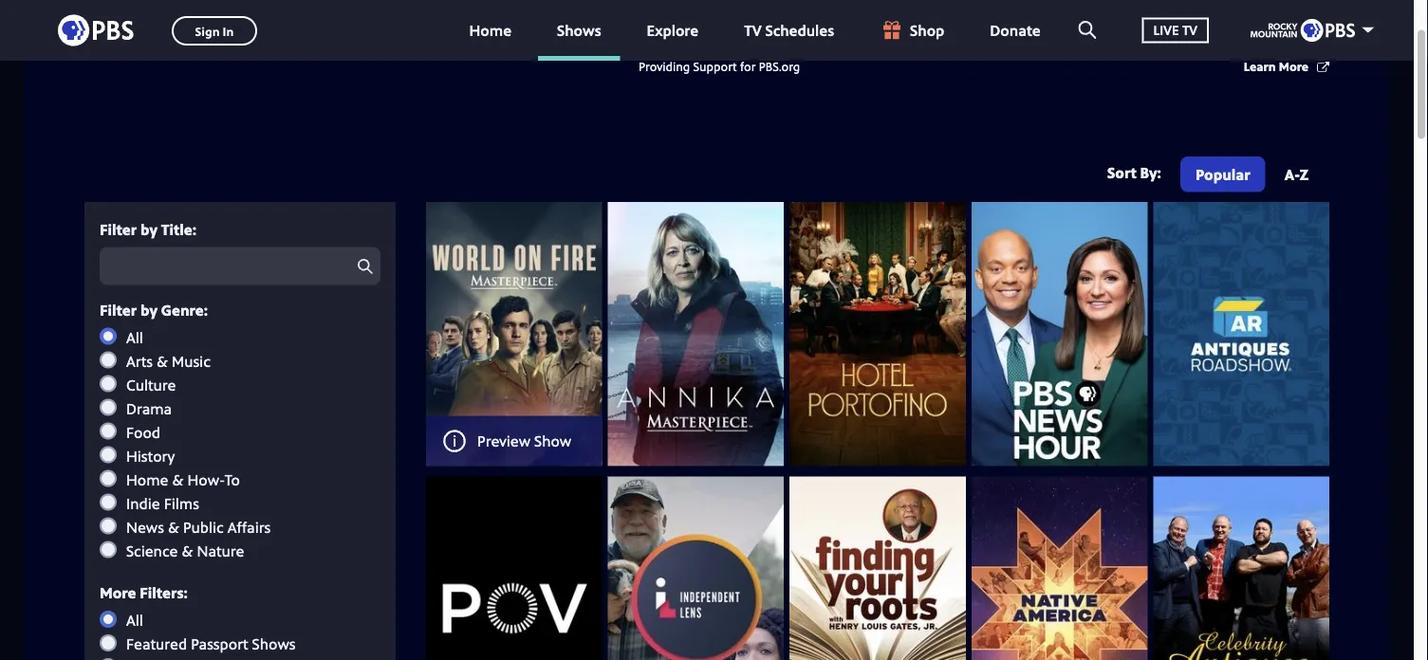 Task type: locate. For each thing, give the bounding box(es) containing it.
schedules
[[765, 20, 834, 40]]

0 vertical spatial filter
[[100, 219, 137, 240]]

0 vertical spatial home
[[469, 20, 512, 40]]

1 vertical spatial shows
[[252, 634, 296, 655]]

live
[[1154, 21, 1179, 39]]

more
[[1279, 58, 1309, 75], [100, 583, 136, 604]]

learn more
[[1244, 58, 1309, 75]]

filter left title:
[[100, 219, 137, 240]]

finding your roots image
[[790, 477, 966, 661]]

1 by from the top
[[140, 219, 158, 240]]

more right learn
[[1279, 58, 1309, 75]]

more filters: all featured passport shows
[[100, 583, 296, 655]]

all up arts
[[126, 328, 143, 348]]

0 vertical spatial all
[[126, 328, 143, 348]]

home down history
[[126, 470, 168, 490]]

search image
[[1079, 21, 1097, 39]]

1 vertical spatial more
[[100, 583, 136, 604]]

providing support for pbs.org
[[639, 58, 800, 75]]

donate
[[990, 20, 1041, 40]]

celebrity antiques road trip image
[[1153, 477, 1330, 661]]

a-z
[[1285, 164, 1309, 185]]

tv
[[744, 20, 762, 40], [1182, 21, 1198, 39]]

1 all from the top
[[126, 328, 143, 348]]

& down public
[[182, 541, 193, 562]]

tv up for
[[744, 20, 762, 40]]

0 horizontal spatial home
[[126, 470, 168, 490]]

by left title:
[[140, 219, 158, 240]]

0 vertical spatial shows
[[557, 20, 601, 40]]

featured
[[126, 634, 187, 655]]

0 vertical spatial by
[[140, 219, 158, 240]]

by inside filter by genre: all arts & music culture drama food history home & how-to indie films news & public affairs science & nature
[[140, 300, 158, 321]]

all
[[126, 328, 143, 348], [126, 611, 143, 631]]

& down films
[[168, 517, 179, 538]]

annika image
[[608, 203, 784, 467]]

1 vertical spatial home
[[126, 470, 168, 490]]

1 vertical spatial all
[[126, 611, 143, 631]]

more left "filters:"
[[100, 583, 136, 604]]

donate link
[[971, 0, 1060, 61]]

2 filter from the top
[[100, 300, 137, 321]]

1 vertical spatial by
[[140, 300, 158, 321]]

food
[[126, 422, 160, 443]]

filter inside filter by genre: all arts & music culture drama food history home & how-to indie films news & public affairs science & nature
[[100, 300, 137, 321]]

rmpbs image
[[1251, 19, 1355, 42]]

affairs
[[227, 517, 271, 538]]

tv schedules link
[[725, 0, 853, 61]]

by
[[140, 219, 158, 240], [140, 300, 158, 321]]

1 vertical spatial filter
[[100, 300, 137, 321]]

shows right home 'link'
[[557, 20, 601, 40]]

1 horizontal spatial more
[[1279, 58, 1309, 75]]

home
[[469, 20, 512, 40], [126, 470, 168, 490]]

preview show button
[[426, 416, 602, 467]]

home inside filter by genre: all arts & music culture drama food history home & how-to indie films news & public affairs science & nature
[[126, 470, 168, 490]]

shows
[[557, 20, 601, 40], [252, 634, 296, 655]]

a-
[[1285, 164, 1300, 185]]

preview
[[477, 431, 531, 451]]

shows inside 'link'
[[557, 20, 601, 40]]

z
[[1300, 164, 1309, 185]]

nature
[[197, 541, 244, 562]]

pov image
[[426, 477, 602, 661]]

support
[[693, 58, 737, 75]]

home link
[[450, 0, 531, 61]]

&
[[157, 351, 168, 372], [172, 470, 184, 490], [168, 517, 179, 538], [182, 541, 193, 562]]

shows inside more filters: all featured passport shows
[[252, 634, 296, 655]]

filter up arts
[[100, 300, 137, 321]]

filter
[[100, 219, 137, 240], [100, 300, 137, 321]]

1 horizontal spatial home
[[469, 20, 512, 40]]

show
[[534, 431, 572, 451]]

& up films
[[172, 470, 184, 490]]

preview show
[[477, 431, 572, 451]]

2 by from the top
[[140, 300, 158, 321]]

home left "shows" 'link'
[[469, 20, 512, 40]]

filter for filter by genre: all arts & music culture drama food history home & how-to indie films news & public affairs science & nature
[[100, 300, 137, 321]]

filters:
[[140, 583, 188, 604]]

all inside filter by genre: all arts & music culture drama food history home & how-to indie films news & public affairs science & nature
[[126, 328, 143, 348]]

0 horizontal spatial shows
[[252, 634, 296, 655]]

1 horizontal spatial tv
[[1182, 21, 1198, 39]]

sort by: element
[[1177, 157, 1324, 197]]

providing
[[639, 58, 690, 75]]

by left genre:
[[140, 300, 158, 321]]

1 filter from the top
[[100, 219, 137, 240]]

history
[[126, 446, 175, 467]]

passport
[[191, 634, 248, 655]]

all inside more filters: all featured passport shows
[[126, 611, 143, 631]]

0 horizontal spatial tv
[[744, 20, 762, 40]]

home inside home 'link'
[[469, 20, 512, 40]]

2 all from the top
[[126, 611, 143, 631]]

sort
[[1108, 163, 1137, 183]]

title:
[[161, 219, 197, 240]]

shows right passport
[[252, 634, 296, 655]]

all up featured
[[126, 611, 143, 631]]

for
[[740, 58, 756, 75]]

tv right live at right
[[1182, 21, 1198, 39]]

0 horizontal spatial more
[[100, 583, 136, 604]]

1 horizontal spatial shows
[[557, 20, 601, 40]]



Task type: vqa. For each thing, say whether or not it's contained in the screenshot.
46s
no



Task type: describe. For each thing, give the bounding box(es) containing it.
films
[[164, 494, 199, 514]]

sort by:
[[1108, 163, 1162, 183]]

tv inside live tv link
[[1182, 21, 1198, 39]]

music
[[172, 351, 210, 372]]

filter by genre: element
[[100, 328, 381, 562]]

indie
[[126, 494, 160, 514]]

tv inside tv schedules link
[[744, 20, 762, 40]]

advertisement region
[[639, 0, 1330, 49]]

& right arts
[[157, 351, 168, 372]]

0 vertical spatial more
[[1279, 58, 1309, 75]]

drama
[[126, 399, 172, 419]]

to
[[225, 470, 240, 490]]

Filter by Title: text field
[[100, 248, 381, 285]]

more inside more filters: all featured passport shows
[[100, 583, 136, 604]]

hotel portofino image
[[790, 203, 966, 467]]

antiques roadshow image
[[1153, 203, 1330, 467]]

filter by title:
[[100, 219, 197, 240]]

filter by genre: all arts & music culture drama food history home & how-to indie films news & public affairs science & nature
[[100, 300, 271, 562]]

pbs.org
[[759, 58, 800, 75]]

more filters: element
[[100, 611, 381, 661]]

tv schedules
[[744, 20, 834, 40]]

live tv
[[1154, 21, 1198, 39]]

science
[[126, 541, 178, 562]]

news
[[126, 517, 164, 538]]

how-
[[187, 470, 225, 490]]

native america image
[[972, 477, 1148, 661]]

learn more link
[[1244, 58, 1330, 77]]

live tv link
[[1123, 0, 1228, 61]]

explore
[[647, 20, 699, 40]]

pbs image
[[58, 9, 134, 52]]

public
[[183, 517, 224, 538]]

world on fire image
[[426, 203, 602, 467]]

filter for filter by title:
[[100, 219, 137, 240]]

genre:
[[161, 300, 208, 321]]

culture
[[126, 375, 176, 395]]

pbs newshour image
[[972, 203, 1148, 467]]

by:
[[1140, 163, 1162, 183]]

independent lens image
[[608, 477, 784, 661]]

shop
[[910, 20, 945, 40]]

shows link
[[538, 0, 620, 61]]

shop link
[[861, 0, 964, 61]]

arts
[[126, 351, 153, 372]]

by for title:
[[140, 219, 158, 240]]

learn
[[1244, 58, 1276, 75]]

by for genre:
[[140, 300, 158, 321]]

popular
[[1196, 164, 1251, 185]]

explore link
[[628, 0, 718, 61]]



